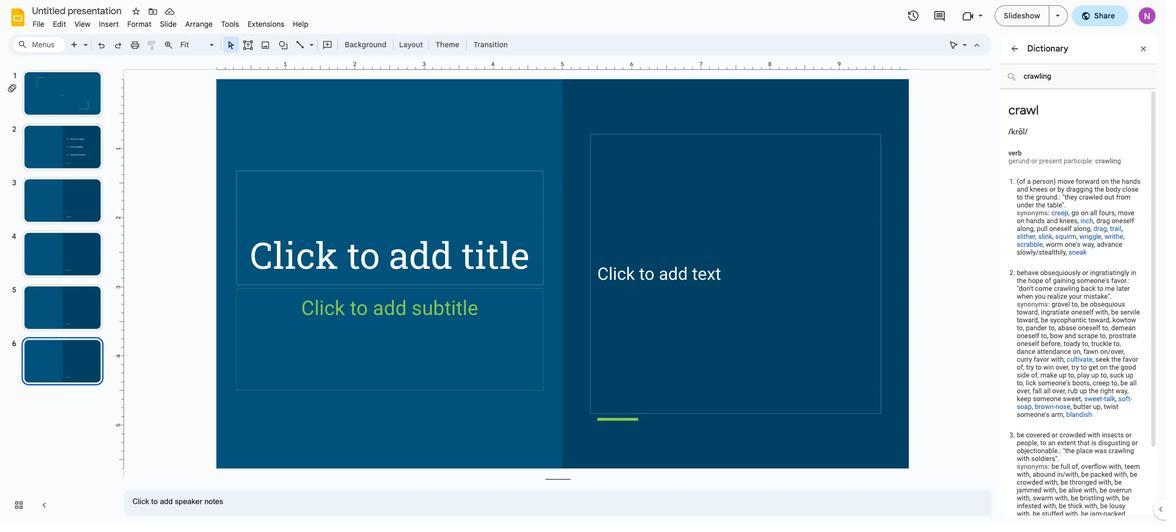Task type: vqa. For each thing, say whether or not it's contained in the screenshot.
with within the "the place was crawling with soldiers"
yes



Task type: describe. For each thing, give the bounding box(es) containing it.
over inside , fall all over , rub up the right way , keep someone sweet , sweet-talk ,
[[1053, 388, 1066, 395]]

ground.
[[1037, 193, 1060, 201]]

all inside , fall all over , rub up the right way , keep someone sweet , sweet-talk ,
[[1044, 388, 1051, 395]]

, pander to , abase oneself to ,
[[1024, 324, 1112, 332]]

under
[[1017, 201, 1035, 209]]

abase
[[1058, 324, 1077, 332]]

. for or
[[1065, 201, 1067, 209]]

scrabble link
[[1017, 241, 1043, 249]]

thick
[[1069, 503, 1083, 511]]

format
[[127, 19, 152, 29]]

crawling for :
[[1055, 285, 1080, 293]]

body
[[1106, 186, 1121, 193]]

arrange menu item
[[181, 18, 217, 30]]

advance slowly/stealthily
[[1017, 241, 1123, 257]]

right
[[1101, 388, 1115, 395]]

or inside "behave obsequiously or ingratiatingly in the hope of gaining someone's favor."
[[1083, 269, 1089, 277]]

twist someone's arm
[[1017, 403, 1119, 419]]

way inside , pull oneself along , drag , trail , slither , slink , squirm , wriggle , writhe , scrabble , worm one's way ,
[[1083, 241, 1095, 249]]

seek the favor of
[[1017, 356, 1139, 372]]

to inside 'try to get on the good side of'
[[1082, 364, 1088, 372]]

slither link
[[1017, 233, 1036, 241]]

be lousy with
[[1017, 503, 1126, 518]]

extensions menu item
[[244, 18, 289, 30]]

crowded inside the be crowded with
[[1017, 479, 1044, 487]]

view menu item
[[70, 18, 95, 30]]

0 vertical spatial creep
[[1052, 209, 1069, 217]]

slither
[[1017, 233, 1036, 241]]

be all over
[[1017, 380, 1137, 395]]

obsequious
[[1091, 301, 1126, 309]]

, make up to , play up to ,
[[1038, 372, 1110, 380]]

inch link
[[1081, 217, 1094, 225]]

with inside be overrun with
[[1017, 495, 1030, 503]]

Zoom text field
[[179, 37, 208, 52]]

live pointer settings image
[[961, 38, 967, 42]]

mode and view toolbar
[[946, 34, 986, 55]]

fours
[[1100, 209, 1115, 217]]

move inside move on hands and knees
[[1118, 209, 1135, 217]]

someone's inside "behave obsequiously or ingratiatingly in the hope of gaining someone's favor."
[[1077, 277, 1110, 285]]

trail
[[1111, 225, 1122, 233]]

help
[[293, 19, 309, 29]]

dictionary heading
[[1028, 43, 1069, 55]]

pull
[[1037, 225, 1048, 233]]

bow
[[1051, 332, 1064, 340]]

to inside demean oneself to
[[1042, 332, 1048, 340]]

slide
[[160, 19, 177, 29]]

all inside be all over
[[1130, 380, 1137, 388]]

back
[[1082, 285, 1096, 293]]

hands inside move on hands and knees
[[1027, 217, 1045, 225]]

objectionable.
[[1017, 447, 1060, 455]]

menu bar inside 'menu bar' banner
[[28, 14, 313, 31]]

soft- soap
[[1017, 395, 1133, 411]]

the inside seek the favor of
[[1112, 356, 1122, 364]]

background
[[345, 40, 387, 49]]

wriggle link
[[1080, 233, 1102, 241]]

, blandish
[[1064, 411, 1093, 419]]

, try to win over ,
[[1024, 364, 1072, 372]]

on inside , toady to , truckle to , dance attendance on , fawn on/over , curry favor with , cultivate ,
[[1073, 348, 1081, 356]]

up inside the suck up to
[[1126, 372, 1134, 380]]

worm
[[1046, 241, 1064, 249]]

Search dictionary text field
[[1001, 64, 1157, 89]]

crawl application
[[0, 0, 1167, 525]]

with inside teem with
[[1017, 471, 1030, 479]]

Menus field
[[13, 37, 66, 52]]

menu bar banner
[[0, 0, 1167, 525]]

mistake"
[[1084, 293, 1111, 301]]

favor inside , toady to , truckle to , dance attendance on , fawn on/over , curry favor with , cultivate ,
[[1034, 356, 1050, 364]]

crawled
[[1080, 193, 1103, 201]]

tools
[[221, 19, 239, 29]]

jam-
[[1091, 511, 1104, 518]]

synonyms: creep , go on all fours ,
[[1017, 209, 1118, 217]]

with inside the be crowded with
[[1045, 479, 1058, 487]]

or inside (of a person) move forward on the hands and knees or by dragging the body close to the ground.
[[1050, 186, 1056, 193]]

be inside be jam-packed with
[[1082, 511, 1089, 518]]

on/over
[[1101, 348, 1124, 356]]

be inside the be obsequious toward
[[1081, 301, 1089, 309]]

1 / from the left
[[1009, 127, 1012, 137]]

toward for be obsequious toward
[[1017, 309, 1038, 317]]

go
[[1072, 209, 1080, 217]]

of right full on the bottom right
[[1072, 463, 1079, 471]]

of inside "behave obsequiously or ingratiatingly in the hope of gaining someone's favor."
[[1046, 277, 1052, 285]]

verb gerund or present participle: crawling
[[1009, 149, 1122, 165]]

along inside drag oneself along
[[1017, 225, 1034, 233]]

be jammed with
[[1017, 479, 1123, 495]]

close
[[1123, 186, 1139, 193]]

file menu item
[[28, 18, 49, 30]]

prostrate oneself before
[[1017, 332, 1137, 348]]

insert image image
[[259, 37, 272, 52]]

, be thronged with ,
[[1058, 479, 1115, 487]]

with inside , toady to , truckle to , dance attendance on , fawn on/over , curry favor with , cultivate ,
[[1052, 356, 1064, 364]]

, lick someone's boots , creep to ,
[[1024, 380, 1121, 388]]

crowded inside be covered or crowded with insects or people, to an extent that is disgusting or objectionable.
[[1060, 432, 1086, 440]]

with inside "the place was crawling with soldiers"
[[1017, 455, 1030, 463]]

favor inside seek the favor of
[[1123, 356, 1139, 364]]

make
[[1041, 372, 1058, 380]]

be obsequious toward
[[1017, 301, 1126, 317]]

be inside be overrun with
[[1100, 487, 1108, 495]]

: for with
[[1060, 447, 1062, 455]]

, abound in/with , be packed with ,
[[1030, 471, 1131, 479]]

jammed
[[1017, 487, 1042, 495]]

slowly/stealthily
[[1017, 249, 1066, 257]]

insects
[[1103, 432, 1125, 440]]

extent
[[1058, 440, 1077, 447]]

krôl
[[1012, 127, 1026, 137]]

arrange
[[185, 19, 213, 29]]

before
[[1042, 340, 1061, 348]]

dragging
[[1067, 186, 1093, 193]]

or right insects
[[1126, 432, 1132, 440]]

oneself inside drag oneself along
[[1112, 217, 1135, 225]]

tools menu item
[[217, 18, 244, 30]]

advance
[[1098, 241, 1123, 249]]

"they crawled out from under the table"
[[1017, 193, 1131, 209]]

1 vertical spatial someone's
[[1039, 380, 1071, 388]]

writhe link
[[1105, 233, 1124, 241]]

sweet-
[[1085, 395, 1105, 403]]

start slideshow (⌘+enter) image
[[1056, 15, 1060, 17]]

with inside the 'be infested with'
[[1044, 503, 1057, 511]]

creep link
[[1052, 209, 1069, 217]]

fall
[[1033, 388, 1043, 395]]

, be alive with ,
[[1057, 487, 1100, 495]]

the inside "they crawled out from under the table"
[[1036, 201, 1046, 209]]

help menu item
[[289, 18, 313, 30]]

be crowded with
[[1017, 471, 1138, 487]]

main toolbar
[[38, 0, 513, 465]]

in
[[1132, 269, 1137, 277]]

lousy
[[1110, 503, 1126, 511]]

be inside be covered or crowded with insects or people, to an extent that is disgusting or objectionable.
[[1017, 432, 1025, 440]]

1 horizontal spatial creep
[[1093, 380, 1110, 388]]

forward
[[1077, 178, 1100, 186]]

slideshow
[[1004, 11, 1041, 21]]

sneak link
[[1069, 249, 1087, 257]]

navigation inside crawl application
[[0, 59, 116, 525]]

person)
[[1033, 178, 1057, 186]]

oneself inside demean oneself to
[[1017, 332, 1040, 340]]

teem
[[1125, 463, 1141, 471]]

be inside be all over
[[1121, 380, 1129, 388]]

abound
[[1033, 471, 1056, 479]]

or inside verb gerund or present participle: crawling
[[1032, 157, 1038, 165]]

by
[[1058, 186, 1065, 193]]

move inside (of a person) move forward on the hands and knees or by dragging the body close to the ground.
[[1058, 178, 1075, 186]]

soft- soap link
[[1017, 395, 1133, 411]]

behave obsequiously or ingratiatingly in the hope of gaining someone's favor.
[[1017, 269, 1137, 285]]

"the place was crawling with soldiers"
[[1017, 447, 1135, 463]]

along inside , pull oneself along , drag , trail , slither , slink , squirm , wriggle , writhe , scrabble , worm one's way ,
[[1074, 225, 1091, 233]]

writhe
[[1105, 233, 1124, 241]]

the inside "behave obsequiously or ingratiatingly in the hope of gaining someone's favor."
[[1017, 277, 1027, 285]]



Task type: locate. For each thing, give the bounding box(es) containing it.
synonyms: down objectionable.
[[1017, 463, 1050, 471]]

creep
[[1052, 209, 1069, 217], [1093, 380, 1110, 388]]

on inside 'try to get on the good side of'
[[1101, 364, 1108, 372]]

crawling for "the
[[1109, 447, 1135, 455]]

covered
[[1027, 432, 1051, 440]]

to inside kowtow to
[[1017, 324, 1024, 332]]

all down good
[[1130, 380, 1137, 388]]

1 horizontal spatial crowded
[[1060, 432, 1086, 440]]

2 horizontal spatial all
[[1130, 380, 1137, 388]]

: left "the
[[1060, 447, 1062, 455]]

0 vertical spatial .
[[1065, 201, 1067, 209]]

1 horizontal spatial way
[[1116, 388, 1128, 395]]

to inside : "don't come crawling back to me later when you realize your mistake"
[[1098, 285, 1104, 293]]

participle:
[[1064, 157, 1094, 165]]

suck up to
[[1017, 372, 1134, 388]]

all left fours
[[1091, 209, 1098, 217]]

0 horizontal spatial move
[[1058, 178, 1075, 186]]

the left good
[[1110, 364, 1120, 372]]

or
[[1032, 157, 1038, 165], [1050, 186, 1056, 193], [1083, 269, 1089, 277], [1052, 432, 1059, 440], [1126, 432, 1132, 440], [1132, 440, 1139, 447]]

: inside : "don't come crawling back to me later when you realize your mistake"
[[1129, 277, 1130, 285]]

1 favor from the left
[[1034, 356, 1050, 364]]

dance
[[1017, 348, 1036, 356]]

0 vertical spatial :
[[1060, 193, 1061, 201]]

ingratiatingly
[[1091, 269, 1130, 277]]

/ up verb
[[1009, 127, 1012, 137]]

0 vertical spatial crawling
[[1096, 157, 1122, 165]]

3 synonyms: from the top
[[1017, 463, 1050, 471]]

obsequiously
[[1041, 269, 1081, 277]]

0 horizontal spatial and
[[1017, 186, 1029, 193]]

of right side
[[1032, 372, 1038, 380]]

2 vertical spatial synonyms:
[[1017, 463, 1050, 471]]

0 vertical spatial way
[[1083, 241, 1095, 249]]

0 vertical spatial knees
[[1030, 186, 1048, 193]]

me
[[1106, 285, 1115, 293]]

navigation
[[0, 59, 116, 525]]

1 horizontal spatial and
[[1047, 217, 1058, 225]]

on
[[1102, 178, 1110, 186], [1081, 209, 1089, 217], [1017, 217, 1025, 225], [1073, 348, 1081, 356], [1101, 364, 1108, 372]]

Rename text field
[[28, 4, 128, 17]]

to inside be covered or crowded with insects or people, to an extent that is disgusting or objectionable.
[[1041, 440, 1047, 447]]

0 horizontal spatial .
[[1058, 455, 1060, 463]]

, ingratiate oneself with ,
[[1038, 309, 1112, 317]]

move down from
[[1118, 209, 1135, 217]]

be servile toward
[[1017, 309, 1141, 324]]

be inside the 'be infested with'
[[1123, 495, 1130, 503]]

: left "they
[[1060, 193, 1061, 201]]

knees inside move on hands and knees
[[1060, 217, 1078, 225]]

hands up from
[[1123, 178, 1141, 186]]

try to get on the good side of
[[1017, 364, 1137, 380]]

1 vertical spatial and
[[1047, 217, 1058, 225]]

oneself inside prostrate oneself before
[[1017, 340, 1040, 348]]

1 horizontal spatial favor
[[1123, 356, 1139, 364]]

crawling inside verb gerund or present participle: crawling
[[1096, 157, 1122, 165]]

favor
[[1034, 356, 1050, 364], [1123, 356, 1139, 364]]

2 along from the left
[[1074, 225, 1091, 233]]

soap
[[1017, 403, 1032, 411]]

over right win at bottom right
[[1056, 364, 1069, 372]]

is
[[1092, 440, 1097, 447]]

synonyms: for synonyms: creep , go on all fours ,
[[1017, 209, 1050, 217]]

dictionary
[[1028, 44, 1069, 54]]

2 vertical spatial someone's
[[1017, 411, 1050, 419]]

1 vertical spatial synonyms:
[[1017, 301, 1050, 309]]

slideshow button
[[996, 5, 1050, 26]]

favor up 'suck'
[[1123, 356, 1139, 364]]

creep left go
[[1052, 209, 1069, 217]]

get
[[1089, 364, 1099, 372]]

to inside (of a person) move forward on the hands and knees or by dragging the body close to the ground.
[[1017, 193, 1024, 201]]

up right 'make'
[[1060, 372, 1067, 380]]

layout button
[[396, 37, 426, 53]]

arm
[[1052, 411, 1064, 419]]

an
[[1049, 440, 1056, 447]]

boots
[[1073, 380, 1090, 388]]

, bow and scrape to ,
[[1048, 332, 1110, 340]]

2 / from the left
[[1026, 127, 1028, 137]]

up left twist
[[1094, 403, 1101, 411]]

prostrate
[[1110, 332, 1137, 340]]

1 vertical spatial crawling
[[1055, 285, 1080, 293]]

soldiers"
[[1032, 455, 1058, 463]]

crawling inside : "don't come crawling back to me later when you realize your mistake"
[[1055, 285, 1080, 293]]

crawling inside "the place was crawling with soldiers"
[[1109, 447, 1135, 455]]

1 along from the left
[[1017, 225, 1034, 233]]

someone's inside twist someone's arm
[[1017, 411, 1050, 419]]

1 horizontal spatial try
[[1072, 364, 1080, 372]]

transition button
[[469, 37, 513, 53]]

2 vertical spatial crawling
[[1109, 447, 1135, 455]]

to inside the suck up to
[[1017, 380, 1024, 388]]

play
[[1078, 372, 1090, 380]]

attendance
[[1038, 348, 1072, 356]]

or right disgusting
[[1132, 440, 1139, 447]]

/ down crawl
[[1026, 127, 1028, 137]]

with inside be jam-packed with
[[1017, 518, 1030, 525]]

realize
[[1048, 293, 1068, 301]]

format menu item
[[123, 18, 156, 30]]

1 vertical spatial :
[[1129, 277, 1130, 285]]

of down dance
[[1017, 364, 1024, 372]]

place
[[1077, 447, 1093, 455]]

drag right inch
[[1094, 225, 1108, 233]]

good
[[1121, 364, 1137, 372]]

: left in in the right bottom of the page
[[1129, 277, 1130, 285]]

. for extent
[[1058, 455, 1060, 463]]

0 vertical spatial synonyms:
[[1017, 209, 1050, 217]]

0 vertical spatial someone's
[[1077, 277, 1110, 285]]

, pull oneself along , drag , trail , slither , slink , squirm , wriggle , writhe , scrabble , worm one's way ,
[[1017, 225, 1125, 249]]

of
[[1046, 277, 1052, 285], [1017, 364, 1024, 372], [1032, 372, 1038, 380], [1072, 463, 1079, 471]]

theme button
[[431, 37, 464, 53]]

, brown-nose , butter up ,
[[1032, 403, 1104, 411]]

, be sycophantic toward ,
[[1038, 317, 1113, 324]]

over left rub
[[1053, 388, 1066, 395]]

knees inside (of a person) move forward on the hands and knees or by dragging the body close to the ground.
[[1030, 186, 1048, 193]]

up right 'play'
[[1092, 372, 1100, 380]]

brown-
[[1035, 403, 1056, 411]]

soft-
[[1119, 395, 1133, 403]]

1 horizontal spatial move
[[1118, 209, 1135, 217]]

sweet-talk link
[[1085, 395, 1116, 403]]

1 horizontal spatial knees
[[1060, 217, 1078, 225]]

be inside be lousy with
[[1101, 503, 1108, 511]]

favor right curry
[[1034, 356, 1050, 364]]

1 vertical spatial creep
[[1093, 380, 1110, 388]]

toady
[[1064, 340, 1081, 348]]

was
[[1095, 447, 1108, 455]]

someone's up mistake"
[[1077, 277, 1110, 285]]

the left "table"" on the top right of the page
[[1036, 201, 1046, 209]]

try inside 'try to get on the good side of'
[[1072, 364, 1080, 372]]

or right the gerund
[[1032, 157, 1038, 165]]

1 horizontal spatial hands
[[1123, 178, 1141, 186]]

0 horizontal spatial knees
[[1030, 186, 1048, 193]]

2 synonyms: from the top
[[1017, 301, 1050, 309]]

be
[[1081, 301, 1089, 309], [1112, 309, 1119, 317], [1042, 317, 1049, 324], [1121, 380, 1129, 388], [1017, 432, 1025, 440], [1052, 463, 1060, 471], [1082, 471, 1089, 479], [1131, 471, 1138, 479], [1061, 479, 1069, 487], [1115, 479, 1123, 487], [1060, 487, 1067, 495], [1100, 487, 1108, 495], [1071, 495, 1079, 503], [1123, 495, 1130, 503], [1060, 503, 1067, 511], [1101, 503, 1108, 511], [1033, 511, 1041, 518], [1082, 511, 1089, 518]]

overrun
[[1110, 487, 1132, 495]]

over inside be all over
[[1017, 388, 1030, 395]]

1 vertical spatial crowded
[[1017, 479, 1044, 487]]

2 horizontal spatial and
[[1065, 332, 1077, 340]]

synonyms: for synonyms: be full of , overflow with ,
[[1017, 463, 1050, 471]]

the left "hope"
[[1017, 277, 1027, 285]]

2 horizontal spatial .
[[1111, 293, 1112, 301]]

1 horizontal spatial all
[[1091, 209, 1098, 217]]

the left out
[[1095, 186, 1105, 193]]

be inside 'be servile toward'
[[1112, 309, 1119, 317]]

way inside , fall all over , rub up the right way , keep someone sweet , sweet-talk ,
[[1116, 388, 1128, 395]]

hands up slither
[[1027, 217, 1045, 225]]

the inside 'try to get on the good side of'
[[1110, 364, 1120, 372]]

1 synonyms: from the top
[[1017, 209, 1050, 217]]

toward inside 'be servile toward'
[[1017, 317, 1038, 324]]

gerund
[[1009, 157, 1030, 165]]

transition
[[474, 40, 508, 49]]

with inside be lousy with
[[1017, 511, 1030, 518]]

synonyms:
[[1017, 209, 1050, 217], [1017, 301, 1050, 309], [1017, 463, 1050, 471]]

synonyms: up pull
[[1017, 209, 1050, 217]]

(of a person) move forward on the hands and knees or by dragging the body close to the ground.
[[1017, 178, 1141, 201]]

the right seek
[[1112, 356, 1122, 364]]

curry
[[1017, 356, 1033, 364]]

with inside be jammed with
[[1044, 487, 1057, 495]]

truckle
[[1092, 340, 1113, 348]]

someone
[[1034, 395, 1062, 403]]

0 horizontal spatial creep
[[1052, 209, 1069, 217]]

. for favor.
[[1111, 293, 1112, 301]]

0 vertical spatial and
[[1017, 186, 1029, 193]]

0 horizontal spatial hands
[[1027, 217, 1045, 225]]

on inside move on hands and knees
[[1017, 217, 1025, 225]]

servile
[[1121, 309, 1141, 317]]

1 vertical spatial .
[[1111, 293, 1112, 301]]

the down "a"
[[1025, 193, 1035, 201]]

toward for be servile toward
[[1017, 317, 1038, 324]]

dictionary results for crawling section
[[1000, 0, 1158, 525]]

insert
[[99, 19, 119, 29]]

over left "fall"
[[1017, 388, 1030, 395]]

knees
[[1030, 186, 1048, 193], [1060, 217, 1078, 225]]

0 horizontal spatial all
[[1044, 388, 1051, 395]]

(of
[[1017, 178, 1026, 186]]

menu bar containing file
[[28, 14, 313, 31]]

, fall all over , rub up the right way , keep someone sweet , sweet-talk ,
[[1017, 388, 1129, 403]]

of inside 'try to get on the good side of'
[[1032, 372, 1038, 380]]

the up out
[[1111, 178, 1121, 186]]

behave
[[1017, 269, 1039, 277]]

0 horizontal spatial way
[[1083, 241, 1095, 249]]

1 vertical spatial knees
[[1060, 217, 1078, 225]]

and inside move on hands and knees
[[1047, 217, 1058, 225]]

file
[[33, 19, 45, 29]]

with inside be covered or crowded with insects or people, to an extent that is disgusting or objectionable.
[[1088, 432, 1101, 440]]

people,
[[1017, 440, 1039, 447]]

win
[[1044, 364, 1055, 372]]

talk
[[1105, 395, 1116, 403]]

2 try from the left
[[1072, 364, 1080, 372]]

crowded up "the
[[1060, 432, 1086, 440]]

stuffed
[[1042, 511, 1064, 518]]

shape image
[[277, 37, 289, 52]]

1 horizontal spatial /
[[1026, 127, 1028, 137]]

the left right
[[1090, 388, 1099, 395]]

0 horizontal spatial crowded
[[1017, 479, 1044, 487]]

0 vertical spatial crowded
[[1060, 432, 1086, 440]]

up right 'suck'
[[1126, 372, 1134, 380]]

select line image
[[307, 38, 314, 42]]

toward inside the be obsequious toward
[[1017, 309, 1038, 317]]

1 vertical spatial packed
[[1104, 511, 1126, 518]]

seek
[[1096, 356, 1110, 364]]

1 vertical spatial way
[[1116, 388, 1128, 395]]

to
[[1017, 193, 1024, 201], [1098, 285, 1104, 293], [1072, 301, 1078, 309], [1017, 324, 1024, 332], [1049, 324, 1055, 332], [1103, 324, 1109, 332], [1042, 332, 1048, 340], [1100, 332, 1107, 340], [1083, 340, 1089, 348], [1114, 340, 1120, 348], [1036, 364, 1042, 372], [1082, 364, 1088, 372], [1069, 372, 1075, 380], [1101, 372, 1107, 380], [1017, 380, 1024, 388], [1112, 380, 1118, 388], [1041, 440, 1047, 447]]

, inch ,
[[1078, 217, 1097, 225]]

crowded up swarm
[[1017, 479, 1044, 487]]

: for forward
[[1060, 193, 1061, 201]]

0 vertical spatial packed
[[1091, 471, 1113, 479]]

from
[[1117, 193, 1131, 201]]

someone's down win at bottom right
[[1039, 380, 1071, 388]]

sycophantic
[[1051, 317, 1087, 324]]

edit
[[53, 19, 66, 29]]

or up "back" on the right bottom of the page
[[1083, 269, 1089, 277]]

"the
[[1064, 447, 1075, 455]]

synonyms: down "don't
[[1017, 301, 1050, 309]]

2 vertical spatial .
[[1058, 455, 1060, 463]]

0 horizontal spatial favor
[[1034, 356, 1050, 364]]

and
[[1017, 186, 1029, 193], [1047, 217, 1058, 225], [1065, 332, 1077, 340]]

1 try from the left
[[1027, 364, 1035, 372]]

1 vertical spatial hands
[[1027, 217, 1045, 225]]

cultivate
[[1067, 356, 1093, 364]]

0 horizontal spatial try
[[1027, 364, 1035, 372]]

drag left the trail at top right
[[1097, 217, 1111, 225]]

and inside (of a person) move forward on the hands and knees or by dragging the body close to the ground.
[[1017, 186, 1029, 193]]

packed inside be jam-packed with
[[1104, 511, 1126, 518]]

0 horizontal spatial along
[[1017, 225, 1034, 233]]

be inside be jammed with
[[1115, 479, 1123, 487]]

2 vertical spatial :
[[1060, 447, 1062, 455]]

up right rub
[[1080, 388, 1088, 395]]

edit menu item
[[49, 18, 70, 30]]

hands inside (of a person) move forward on the hands and knees or by dragging the body close to the ground.
[[1123, 178, 1141, 186]]

someone's down keep
[[1017, 411, 1050, 419]]

0 vertical spatial move
[[1058, 178, 1075, 186]]

oneself inside , pull oneself along , drag , trail , slither , slink , squirm , wriggle , writhe , scrabble , worm one's way ,
[[1050, 225, 1072, 233]]

insert menu item
[[95, 18, 123, 30]]

synonyms: for synonyms: grovel to ,
[[1017, 301, 1050, 309]]

twist
[[1104, 403, 1119, 411]]

theme
[[436, 40, 460, 49]]

up inside , fall all over , rub up the right way , keep someone sweet , sweet-talk ,
[[1080, 388, 1088, 395]]

drag inside , pull oneself along , drag , trail , slither , slink , squirm , wriggle , writhe , scrabble , worm one's way ,
[[1094, 225, 1108, 233]]

0 vertical spatial hands
[[1123, 178, 1141, 186]]

or right covered at the bottom
[[1052, 432, 1059, 440]]

creep up sweet-talk link
[[1093, 380, 1110, 388]]

1 horizontal spatial along
[[1074, 225, 1091, 233]]

1 vertical spatial move
[[1118, 209, 1135, 217]]

menu bar
[[28, 14, 313, 31]]

drag inside drag oneself along
[[1097, 217, 1111, 225]]

1 horizontal spatial .
[[1065, 201, 1067, 209]]

the inside , fall all over , rub up the right way , keep someone sweet , sweet-talk ,
[[1090, 388, 1099, 395]]

/
[[1009, 127, 1012, 137], [1026, 127, 1028, 137]]

, toady to , truckle to , dance attendance on , fawn on/over , curry favor with , cultivate ,
[[1017, 340, 1125, 364]]

of right "hope"
[[1046, 277, 1052, 285]]

/ krôl /
[[1009, 127, 1028, 137]]

butter
[[1074, 403, 1092, 411]]

slide menu item
[[156, 18, 181, 30]]

on inside (of a person) move forward on the hands and knees or by dragging the body close to the ground.
[[1102, 178, 1110, 186]]

or left by
[[1050, 186, 1056, 193]]

Star checkbox
[[129, 4, 144, 19]]

thronged
[[1070, 479, 1098, 487]]

later
[[1117, 285, 1131, 293]]

of inside seek the favor of
[[1017, 364, 1024, 372]]

all right "fall"
[[1044, 388, 1051, 395]]

squirm
[[1056, 233, 1077, 241]]

move up "they
[[1058, 178, 1075, 186]]

2 vertical spatial and
[[1065, 332, 1077, 340]]

0 horizontal spatial /
[[1009, 127, 1012, 137]]

new slide with layout image
[[81, 38, 88, 42]]

ingratiate
[[1042, 309, 1070, 317]]

, be stuffed with ,
[[1030, 511, 1082, 518]]

2 favor from the left
[[1123, 356, 1139, 364]]

Zoom field
[[177, 37, 219, 53]]

be inside the be crowded with
[[1131, 471, 1138, 479]]



